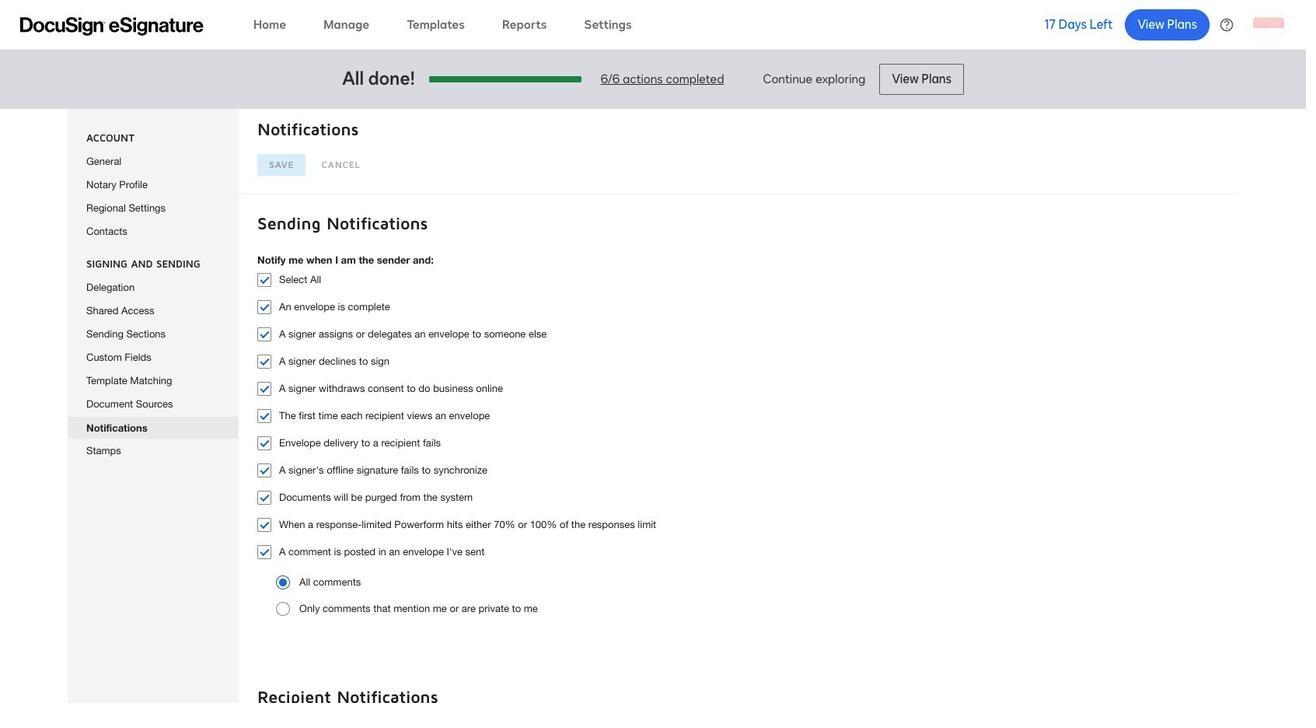 Task type: locate. For each thing, give the bounding box(es) containing it.
docusign esignature image
[[20, 17, 204, 35]]

your uploaded profile image image
[[1254, 9, 1285, 40]]

option group
[[276, 576, 1220, 619]]



Task type: vqa. For each thing, say whether or not it's contained in the screenshot.
Use Cool image
no



